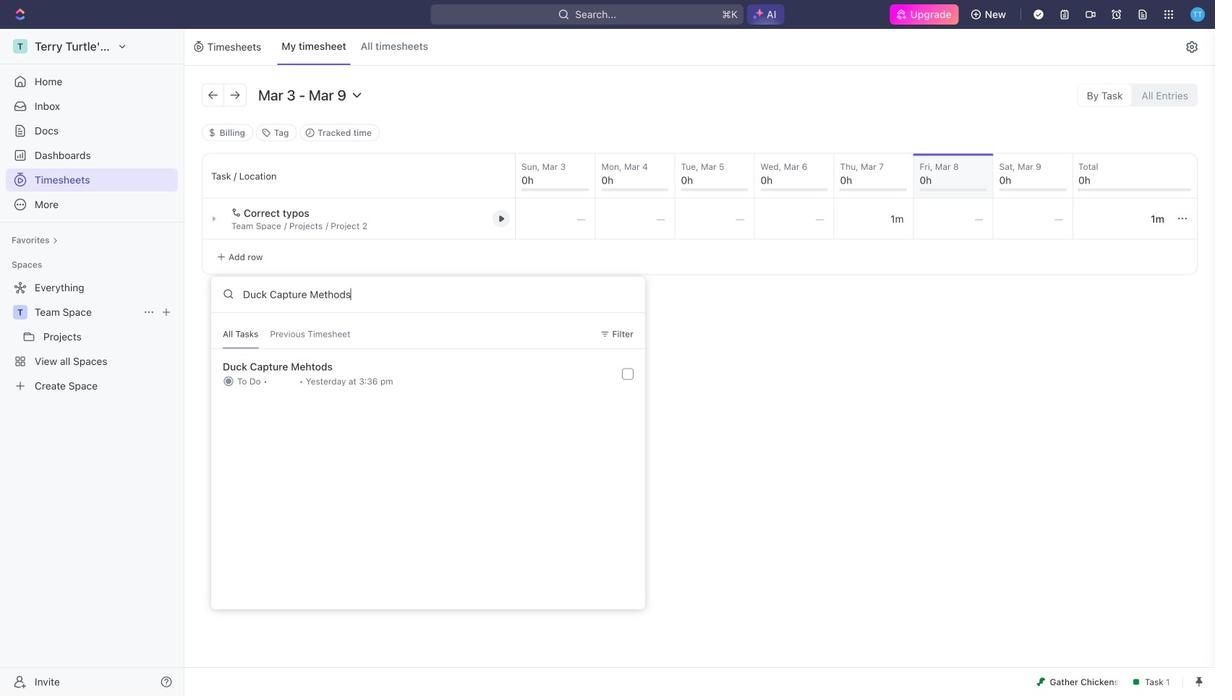Task type: describe. For each thing, give the bounding box(es) containing it.
sidebar navigation
[[0, 29, 184, 696]]

7 — text field from the left
[[1073, 199, 1174, 239]]

5 — text field from the left
[[914, 199, 993, 239]]

team space, , element
[[13, 305, 27, 320]]

— text field
[[675, 199, 754, 239]]

6 — text field from the left
[[993, 199, 1073, 239]]

3 — text field from the left
[[755, 199, 834, 239]]



Task type: locate. For each thing, give the bounding box(es) containing it.
— text field
[[516, 199, 595, 239], [596, 199, 674, 239], [755, 199, 834, 239], [834, 199, 913, 239], [914, 199, 993, 239], [993, 199, 1073, 239], [1073, 199, 1174, 239]]

None checkbox
[[622, 368, 634, 380]]

Search for task name, ID, or URL text field
[[211, 277, 645, 313]]

drumstick bite image
[[1037, 678, 1045, 687]]

1 — text field from the left
[[516, 199, 595, 239]]

2 — text field from the left
[[596, 199, 674, 239]]

4 — text field from the left
[[834, 199, 913, 239]]



Task type: vqa. For each thing, say whether or not it's contained in the screenshot.
3rd — text field from the right
yes



